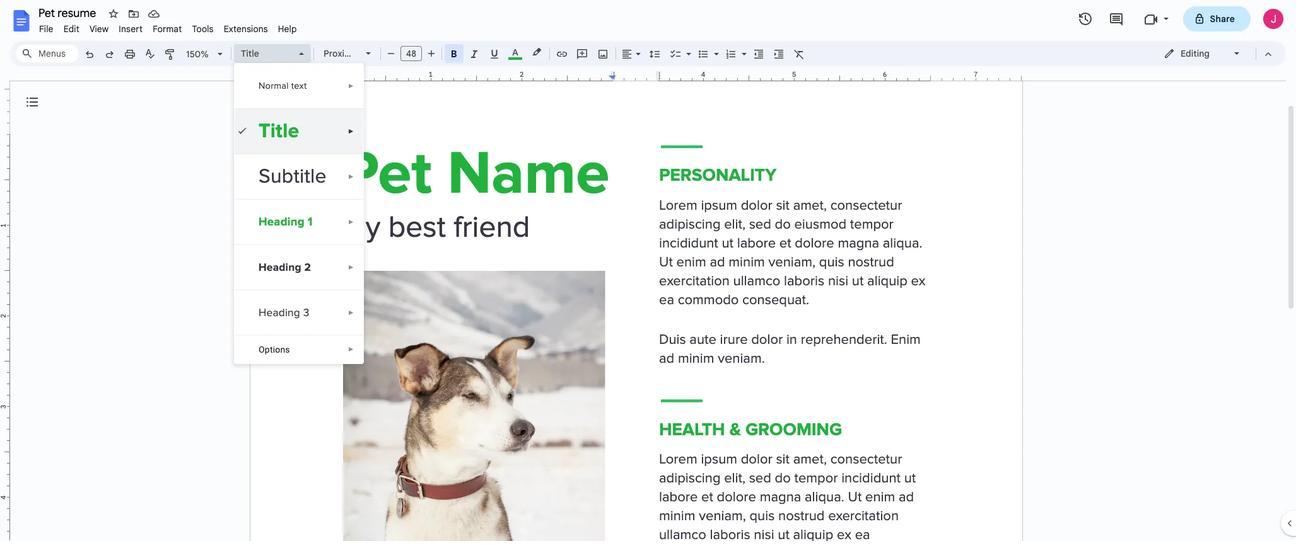 Task type: locate. For each thing, give the bounding box(es) containing it.
Star checkbox
[[105, 5, 122, 23]]

line & paragraph spacing image
[[648, 45, 662, 62]]

format
[[153, 23, 182, 35]]

title down normal text
[[259, 119, 299, 144]]

insert image image
[[596, 45, 610, 62]]

share button
[[1183, 6, 1251, 32]]

insert
[[119, 23, 143, 35]]

3
[[303, 307, 309, 320]]

heading
[[259, 215, 305, 230], [259, 261, 301, 274], [259, 307, 300, 320]]

extensions menu item
[[219, 21, 273, 37]]

3 heading from the top
[[259, 307, 300, 320]]

view menu item
[[84, 21, 114, 37]]

heading for heading 2
[[259, 261, 301, 274]]

insert menu item
[[114, 21, 148, 37]]

title
[[241, 48, 259, 59], [259, 119, 299, 144]]

application
[[0, 0, 1296, 542]]

left margin image
[[250, 71, 344, 81]]

Menus field
[[16, 45, 79, 62]]

edit
[[63, 23, 79, 35]]

►
[[348, 83, 354, 90], [348, 128, 354, 135], [348, 173, 354, 180], [348, 219, 354, 226], [348, 264, 354, 271], [348, 310, 354, 317], [348, 346, 354, 353]]

heading 1
[[259, 215, 313, 230]]

list box
[[234, 63, 364, 365]]

Font size text field
[[401, 46, 421, 61]]

1 vertical spatial heading
[[259, 261, 301, 274]]

editing
[[1181, 48, 1210, 59]]

3 ► from the top
[[348, 173, 354, 180]]

4 ► from the top
[[348, 219, 354, 226]]

heading 3
[[259, 307, 309, 320]]

normal
[[259, 81, 289, 91]]

menu bar containing file
[[34, 16, 302, 37]]

help
[[278, 23, 297, 35]]

nova
[[359, 48, 381, 59]]

heading left 3
[[259, 307, 300, 320]]

2 ► from the top
[[348, 128, 354, 135]]

2 heading from the top
[[259, 261, 301, 274]]

2 vertical spatial heading
[[259, 307, 300, 320]]

list box containing title
[[234, 63, 364, 365]]

highlight color image
[[530, 45, 544, 60]]

menu bar inside menu bar banner
[[34, 16, 302, 37]]

menu bar
[[34, 16, 302, 37]]

heading left 2 on the left of page
[[259, 261, 301, 274]]

1 vertical spatial title
[[259, 119, 299, 144]]

styles list. title selected. option
[[241, 45, 291, 62]]

0 vertical spatial title
[[241, 48, 259, 59]]

title inside list box
[[259, 119, 299, 144]]

1 heading from the top
[[259, 215, 305, 230]]

0 vertical spatial heading
[[259, 215, 305, 230]]

o
[[259, 345, 265, 355]]

options o element
[[259, 345, 294, 355]]

title down 'extensions' menu item
[[241, 48, 259, 59]]

5 ► from the top
[[348, 264, 354, 271]]

heading left 1
[[259, 215, 305, 230]]



Task type: describe. For each thing, give the bounding box(es) containing it.
right margin image
[[927, 71, 1021, 81]]

1 ► from the top
[[348, 83, 354, 90]]

text color image
[[509, 45, 522, 60]]

title inside option
[[241, 48, 259, 59]]

proxima nova
[[324, 48, 381, 59]]

7 ► from the top
[[348, 346, 354, 353]]

normal text
[[259, 81, 307, 91]]

menu bar banner
[[0, 0, 1296, 542]]

editing button
[[1155, 44, 1250, 63]]

ptions
[[265, 345, 290, 355]]

tools
[[192, 23, 214, 35]]

Font size field
[[401, 46, 427, 62]]

format menu item
[[148, 21, 187, 37]]

main toolbar
[[78, 0, 809, 489]]

list box inside application
[[234, 63, 364, 365]]

proxima nova option
[[324, 45, 381, 62]]

o ptions
[[259, 345, 290, 355]]

proxima
[[324, 48, 357, 59]]

view
[[90, 23, 109, 35]]

heading for heading 1
[[259, 215, 305, 230]]

help menu item
[[273, 21, 302, 37]]

Rename text field
[[34, 5, 103, 20]]

extensions
[[224, 23, 268, 35]]

Zoom field
[[181, 45, 228, 64]]

heading 2
[[259, 261, 311, 274]]

top margin image
[[0, 44, 9, 138]]

heading for heading 3
[[259, 307, 300, 320]]

edit menu item
[[58, 21, 84, 37]]

6 ► from the top
[[348, 310, 354, 317]]

share
[[1210, 13, 1235, 25]]

application containing title
[[0, 0, 1296, 542]]

1
[[308, 215, 313, 230]]

text
[[291, 81, 307, 91]]

Zoom text field
[[183, 45, 213, 63]]

file menu item
[[34, 21, 58, 37]]

tools menu item
[[187, 21, 219, 37]]

file
[[39, 23, 53, 35]]

mode and view toolbar
[[1155, 41, 1279, 66]]

subtitle
[[259, 165, 327, 189]]

2
[[304, 261, 311, 274]]



Task type: vqa. For each thing, say whether or not it's contained in the screenshot.
"Move" icon
no



